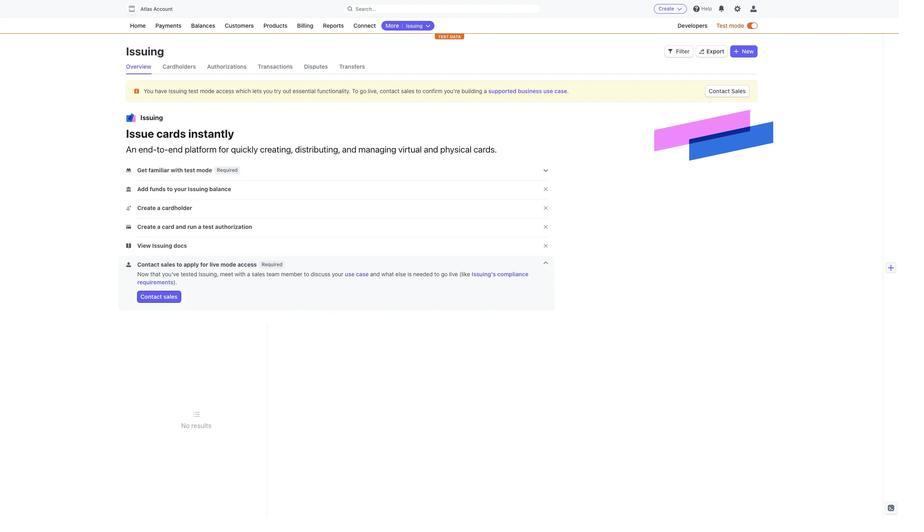 Task type: describe. For each thing, give the bounding box(es) containing it.
issuing inside dropdown button
[[152, 242, 172, 249]]

to inside dropdown button
[[177, 261, 182, 268]]

to right needed
[[434, 271, 440, 278]]

svg image for add funds to your issuing balance
[[126, 187, 131, 192]]

get familiar with test mode
[[137, 167, 212, 174]]

building
[[462, 87, 482, 94]]

data
[[450, 34, 461, 39]]

0 horizontal spatial use
[[345, 271, 355, 278]]

test
[[717, 22, 728, 29]]

try
[[274, 87, 281, 94]]

cardholder
[[162, 205, 192, 211]]

transactions link
[[258, 59, 293, 74]]

test inside dropdown button
[[203, 224, 214, 230]]

run
[[187, 224, 197, 230]]

what
[[381, 271, 394, 278]]

test mode
[[717, 22, 744, 29]]

else
[[396, 271, 406, 278]]

to-
[[157, 144, 168, 155]]

create for create
[[659, 6, 674, 12]]

new
[[742, 48, 754, 55]]

and left managing
[[342, 144, 357, 155]]

svg image for create a cardholder
[[126, 206, 131, 211]]

payments
[[155, 22, 182, 29]]

disputes link
[[304, 59, 328, 74]]

test
[[438, 34, 449, 39]]

to left confirm
[[416, 87, 421, 94]]

home link
[[126, 21, 150, 31]]

you
[[263, 87, 273, 94]]

supported
[[489, 87, 517, 94]]

you're
[[444, 87, 460, 94]]

developers link
[[674, 21, 712, 31]]

atlas account button
[[126, 3, 181, 14]]

apply
[[184, 261, 199, 268]]

reports link
[[319, 21, 348, 31]]

now that you've tested issuing, meet with a sales team member to discuss your use case and what else is needed to go live (like
[[137, 271, 472, 278]]

0 horizontal spatial access
[[216, 87, 234, 94]]

add
[[137, 186, 148, 193]]

discuss
[[311, 271, 330, 278]]

payments link
[[151, 21, 186, 31]]

you have issuing test mode access which lets you try out essential functionality. to go live, contact sales to confirm you're building a supported business use case .
[[144, 87, 569, 94]]

svg image left "you"
[[134, 89, 139, 93]]

have
[[155, 87, 167, 94]]

test for issuing
[[188, 87, 198, 94]]

end-
[[139, 144, 157, 155]]

for inside dropdown button
[[200, 261, 208, 268]]

out
[[283, 87, 291, 94]]

connect
[[354, 22, 376, 29]]

view
[[137, 242, 151, 249]]

now
[[137, 271, 149, 278]]

issuing's
[[472, 271, 496, 278]]

a inside dropdown button
[[157, 205, 161, 211]]

live,
[[368, 87, 378, 94]]

create a cardholder
[[137, 205, 192, 211]]

which
[[236, 87, 251, 94]]

access inside contact sales to apply for live mode access dropdown button
[[238, 261, 257, 268]]

funds
[[150, 186, 166, 193]]

create a card and run a test authorization
[[137, 224, 252, 230]]

cardholders link
[[163, 59, 196, 74]]

view issuing docs button
[[126, 242, 189, 250]]

svg image for new
[[734, 49, 739, 54]]

contact
[[380, 87, 400, 94]]

a right meet
[[247, 271, 250, 278]]

sales inside contact sales to apply for live mode access dropdown button
[[161, 261, 175, 268]]

create a cardholder button
[[126, 204, 194, 212]]

0 vertical spatial case
[[555, 87, 567, 94]]

results
[[191, 422, 212, 430]]

sales inside contact sales link
[[163, 293, 178, 300]]

disputes
[[304, 63, 328, 70]]

0 vertical spatial use
[[544, 87, 553, 94]]

team
[[267, 271, 280, 278]]

no
[[181, 422, 190, 430]]

lets
[[252, 87, 262, 94]]

).
[[173, 279, 177, 286]]

1 vertical spatial go
[[441, 271, 448, 278]]

issuing,
[[199, 271, 219, 278]]

to left discuss
[[304, 271, 309, 278]]

issuing up issue
[[141, 114, 163, 121]]

sales left team
[[252, 271, 265, 278]]

required for contact sales to apply for live mode access
[[262, 262, 283, 268]]

notifications image
[[719, 6, 725, 12]]

issuing's compliance requirements
[[137, 271, 529, 286]]

quickly
[[231, 144, 258, 155]]

help
[[702, 6, 712, 12]]

add funds to your issuing balance
[[137, 186, 231, 193]]

create a card and run a test authorization button
[[126, 223, 254, 231]]

overview link
[[126, 59, 151, 74]]

developers
[[678, 22, 708, 29]]

connect link
[[350, 21, 380, 31]]

create for create a cardholder
[[137, 205, 156, 211]]

you've
[[162, 271, 179, 278]]

test for with
[[184, 167, 195, 174]]

filter button
[[665, 46, 693, 57]]

to inside dropdown button
[[167, 186, 173, 193]]

your inside dropdown button
[[174, 186, 187, 193]]

docs
[[174, 242, 187, 249]]

issue cards instantly an end-to-end platform for quickly creating, distributing, and managing virtual and physical cards.
[[126, 127, 497, 155]]

more
[[386, 22, 399, 29]]

creating,
[[260, 144, 293, 155]]

card
[[162, 224, 174, 230]]

atlas
[[141, 6, 152, 12]]

filter
[[676, 48, 690, 55]]

svg image for contact sales to apply for live mode access
[[126, 263, 131, 267]]

Search… search field
[[343, 4, 540, 14]]

tab list containing overview
[[126, 59, 757, 74]]

customers link
[[221, 21, 258, 31]]

tested
[[181, 271, 197, 278]]

issuing right have
[[169, 87, 187, 94]]

get
[[137, 167, 147, 174]]



Task type: locate. For each thing, give the bounding box(es) containing it.
overview
[[126, 63, 151, 70]]

0 vertical spatial test
[[188, 87, 198, 94]]

use up contact sales toolbar
[[345, 271, 355, 278]]

sales up you've
[[161, 261, 175, 268]]

sales
[[401, 87, 414, 94], [161, 261, 175, 268], [252, 271, 265, 278], [163, 293, 178, 300]]

tab list
[[126, 59, 757, 74]]

sales
[[732, 88, 746, 94]]

2 vertical spatial create
[[137, 224, 156, 230]]

2 svg image from the top
[[126, 187, 131, 192]]

1 vertical spatial create
[[137, 205, 156, 211]]

physical
[[440, 144, 472, 155]]

get familiar with test mode button
[[126, 166, 214, 174]]

view issuing docs
[[137, 242, 187, 249]]

2 vertical spatial contact
[[141, 293, 162, 300]]

0 vertical spatial create
[[659, 6, 674, 12]]

svg image left the create a cardholder
[[126, 206, 131, 211]]

go left (like
[[441, 271, 448, 278]]

1 svg image from the top
[[126, 168, 131, 173]]

1 vertical spatial required
[[262, 262, 283, 268]]

authorizations
[[207, 63, 247, 70]]

test right run
[[203, 224, 214, 230]]

member
[[281, 271, 303, 278]]

0 horizontal spatial for
[[200, 261, 208, 268]]

sales right contact
[[401, 87, 414, 94]]

1 horizontal spatial for
[[219, 144, 229, 155]]

svg image
[[668, 49, 673, 54], [734, 49, 739, 54], [134, 89, 139, 93], [126, 225, 131, 230], [126, 263, 131, 267]]

contact down the requirements
[[141, 293, 162, 300]]

1 horizontal spatial live
[[449, 271, 458, 278]]

svg image left "filter"
[[668, 49, 673, 54]]

mode up meet
[[221, 261, 236, 268]]

issuing right the more
[[406, 23, 423, 29]]

authorizations link
[[207, 59, 247, 74]]

search…
[[356, 6, 376, 12]]

create inside dropdown button
[[137, 205, 156, 211]]

balances link
[[187, 21, 219, 31]]

and left run
[[176, 224, 186, 230]]

case right the business at the right of the page
[[555, 87, 567, 94]]

contact up now
[[137, 261, 159, 268]]

case left the what
[[356, 271, 369, 278]]

new link
[[731, 46, 757, 57]]

1 vertical spatial access
[[238, 261, 257, 268]]

billing link
[[293, 21, 317, 31]]

svg image inside "filter" popup button
[[668, 49, 673, 54]]

supported business use case link
[[489, 87, 567, 94]]

Search… text field
[[343, 4, 540, 14]]

svg image for filter
[[668, 49, 673, 54]]

test up add funds to your issuing balance
[[184, 167, 195, 174]]

1 horizontal spatial your
[[332, 271, 343, 278]]

svg image left 'new'
[[734, 49, 739, 54]]

mode down authorizations link
[[200, 87, 215, 94]]

required for get familiar with test mode
[[217, 167, 238, 173]]

0 vertical spatial live
[[210, 261, 219, 268]]

1 vertical spatial your
[[332, 271, 343, 278]]

mode down platform
[[197, 167, 212, 174]]

0 horizontal spatial case
[[356, 271, 369, 278]]

0 vertical spatial go
[[360, 87, 367, 94]]

transfers link
[[339, 59, 365, 74]]

live up issuing,
[[210, 261, 219, 268]]

for inside issue cards instantly an end-to-end platform for quickly creating, distributing, and managing virtual and physical cards.
[[219, 144, 229, 155]]

reports
[[323, 22, 344, 29]]

with right meet
[[235, 271, 246, 278]]

contact left sales at the right
[[709, 88, 730, 94]]

a left the card
[[157, 224, 161, 230]]

1 horizontal spatial go
[[441, 271, 448, 278]]

0 vertical spatial access
[[216, 87, 234, 94]]

business
[[518, 87, 542, 94]]

svg image down view issuing docs dropdown button
[[126, 263, 131, 267]]

that
[[150, 271, 161, 278]]

svg image for get familiar with test mode
[[126, 168, 131, 173]]

create
[[659, 6, 674, 12], [137, 205, 156, 211], [137, 224, 156, 230]]

svg image inside contact sales to apply for live mode access dropdown button
[[126, 263, 131, 267]]

contact sales toolbar
[[137, 291, 548, 303]]

issuing
[[406, 23, 423, 29], [126, 45, 164, 58], [169, 87, 187, 94], [141, 114, 163, 121], [188, 186, 208, 193], [152, 242, 172, 249]]

0 vertical spatial your
[[174, 186, 187, 193]]

required up team
[[262, 262, 283, 268]]

with
[[171, 167, 183, 174], [235, 271, 246, 278]]

contact sales
[[709, 88, 746, 94]]

for
[[219, 144, 229, 155], [200, 261, 208, 268]]

contact for contact sales to apply for live mode access
[[137, 261, 159, 268]]

essential
[[293, 87, 316, 94]]

1 horizontal spatial access
[[238, 261, 257, 268]]

issue
[[126, 127, 154, 140]]

0 horizontal spatial go
[[360, 87, 367, 94]]

to left apply
[[177, 261, 182, 268]]

create down add
[[137, 205, 156, 211]]

live inside dropdown button
[[210, 261, 219, 268]]

balance
[[209, 186, 231, 193]]

1 horizontal spatial required
[[262, 262, 283, 268]]

meet
[[220, 271, 233, 278]]

managing
[[359, 144, 396, 155]]

contact sales
[[141, 293, 178, 300]]

1 vertical spatial contact
[[137, 261, 159, 268]]

balances
[[191, 22, 215, 29]]

create button
[[654, 4, 687, 14]]

create up 'developers' link
[[659, 6, 674, 12]]

1 vertical spatial with
[[235, 271, 246, 278]]

customers
[[225, 22, 254, 29]]

1 horizontal spatial use
[[544, 87, 553, 94]]

atlas account
[[141, 6, 173, 12]]

your
[[174, 186, 187, 193], [332, 271, 343, 278]]

platform
[[185, 144, 217, 155]]

your up cardholder
[[174, 186, 187, 193]]

a right run
[[198, 224, 201, 230]]

for down instantly
[[219, 144, 229, 155]]

to right the funds
[[167, 186, 173, 193]]

0 horizontal spatial live
[[210, 261, 219, 268]]

create inside dropdown button
[[137, 224, 156, 230]]

requirements
[[137, 279, 173, 286]]

issuing up overview
[[126, 45, 164, 58]]

export button
[[696, 46, 728, 57]]

no results
[[181, 422, 212, 430]]

account
[[153, 6, 173, 12]]

svg image for create a card and run a test authorization
[[126, 225, 131, 230]]

1 vertical spatial use
[[345, 271, 355, 278]]

you
[[144, 87, 153, 94]]

test down cardholders link
[[188, 87, 198, 94]]

create for create a card and run a test authorization
[[137, 224, 156, 230]]

0 horizontal spatial your
[[174, 186, 187, 193]]

(like
[[460, 271, 470, 278]]

and inside dropdown button
[[176, 224, 186, 230]]

cards.
[[474, 144, 497, 155]]

1 vertical spatial test
[[184, 167, 195, 174]]

and
[[342, 144, 357, 155], [424, 144, 438, 155], [176, 224, 186, 230], [370, 271, 380, 278]]

distributing,
[[295, 144, 340, 155]]

cards
[[156, 127, 186, 140]]

contact inside toolbar
[[141, 293, 162, 300]]

a right building
[[484, 87, 487, 94]]

products
[[264, 22, 288, 29]]

and left the what
[[370, 271, 380, 278]]

access
[[216, 87, 234, 94], [238, 261, 257, 268]]

go right to
[[360, 87, 367, 94]]

svg image for view issuing docs
[[126, 244, 131, 248]]

.
[[567, 87, 569, 94]]

required up the balance
[[217, 167, 238, 173]]

contact for contact sales
[[141, 293, 162, 300]]

contact sales to apply for live mode access button
[[126, 261, 258, 269]]

sales down ).
[[163, 293, 178, 300]]

svg image inside create a cardholder dropdown button
[[126, 206, 131, 211]]

end
[[168, 144, 183, 155]]

for up issuing,
[[200, 261, 208, 268]]

1 horizontal spatial case
[[555, 87, 567, 94]]

svg image up view issuing docs dropdown button
[[126, 225, 131, 230]]

0 vertical spatial required
[[217, 167, 238, 173]]

compliance
[[497, 271, 529, 278]]

access down authorization
[[238, 261, 257, 268]]

1 vertical spatial for
[[200, 261, 208, 268]]

4 svg image from the top
[[126, 244, 131, 248]]

svg image left get
[[126, 168, 131, 173]]

use
[[544, 87, 553, 94], [345, 271, 355, 278]]

svg image inside create a card and run a test authorization dropdown button
[[126, 225, 131, 230]]

0 horizontal spatial with
[[171, 167, 183, 174]]

a left cardholder
[[157, 205, 161, 211]]

0 vertical spatial with
[[171, 167, 183, 174]]

contact for contact sales
[[709, 88, 730, 94]]

svg image inside add funds to your issuing balance dropdown button
[[126, 187, 131, 192]]

svg image left add
[[126, 187, 131, 192]]

and right virtual
[[424, 144, 438, 155]]

with inside dropdown button
[[171, 167, 183, 174]]

live left (like
[[449, 271, 458, 278]]

use case link
[[345, 271, 369, 278]]

svg image
[[126, 168, 131, 173], [126, 187, 131, 192], [126, 206, 131, 211], [126, 244, 131, 248]]

your right discuss
[[332, 271, 343, 278]]

test inside dropdown button
[[184, 167, 195, 174]]

1 horizontal spatial with
[[235, 271, 246, 278]]

transfers
[[339, 63, 365, 70]]

0 horizontal spatial required
[[217, 167, 238, 173]]

contact inside dropdown button
[[137, 261, 159, 268]]

svg image inside get familiar with test mode dropdown button
[[126, 168, 131, 173]]

svg image inside view issuing docs dropdown button
[[126, 244, 131, 248]]

issuing left docs
[[152, 242, 172, 249]]

issuing's compliance requirements link
[[137, 271, 529, 286]]

authorization
[[215, 224, 252, 230]]

1 vertical spatial live
[[449, 271, 458, 278]]

contact sales link
[[706, 86, 749, 97]]

1 vertical spatial case
[[356, 271, 369, 278]]

with right familiar
[[171, 167, 183, 174]]

required
[[217, 167, 238, 173], [262, 262, 283, 268]]

0 vertical spatial contact
[[709, 88, 730, 94]]

live
[[210, 261, 219, 268], [449, 271, 458, 278]]

2 vertical spatial test
[[203, 224, 214, 230]]

issuing inside dropdown button
[[188, 186, 208, 193]]

add funds to your issuing balance button
[[126, 185, 233, 193]]

go
[[360, 87, 367, 94], [441, 271, 448, 278]]

svg image inside new 'link'
[[734, 49, 739, 54]]

create inside button
[[659, 6, 674, 12]]

3 svg image from the top
[[126, 206, 131, 211]]

access left which
[[216, 87, 234, 94]]

create up view
[[137, 224, 156, 230]]

issuing left the balance
[[188, 186, 208, 193]]

mode right test at the right top of page
[[729, 22, 744, 29]]

use right the business at the right of the page
[[544, 87, 553, 94]]

0 vertical spatial for
[[219, 144, 229, 155]]

products link
[[259, 21, 292, 31]]

export
[[707, 48, 724, 55]]

instantly
[[188, 127, 234, 140]]

virtual
[[398, 144, 422, 155]]

svg image left view
[[126, 244, 131, 248]]



Task type: vqa. For each thing, say whether or not it's contained in the screenshot.
Overview
yes



